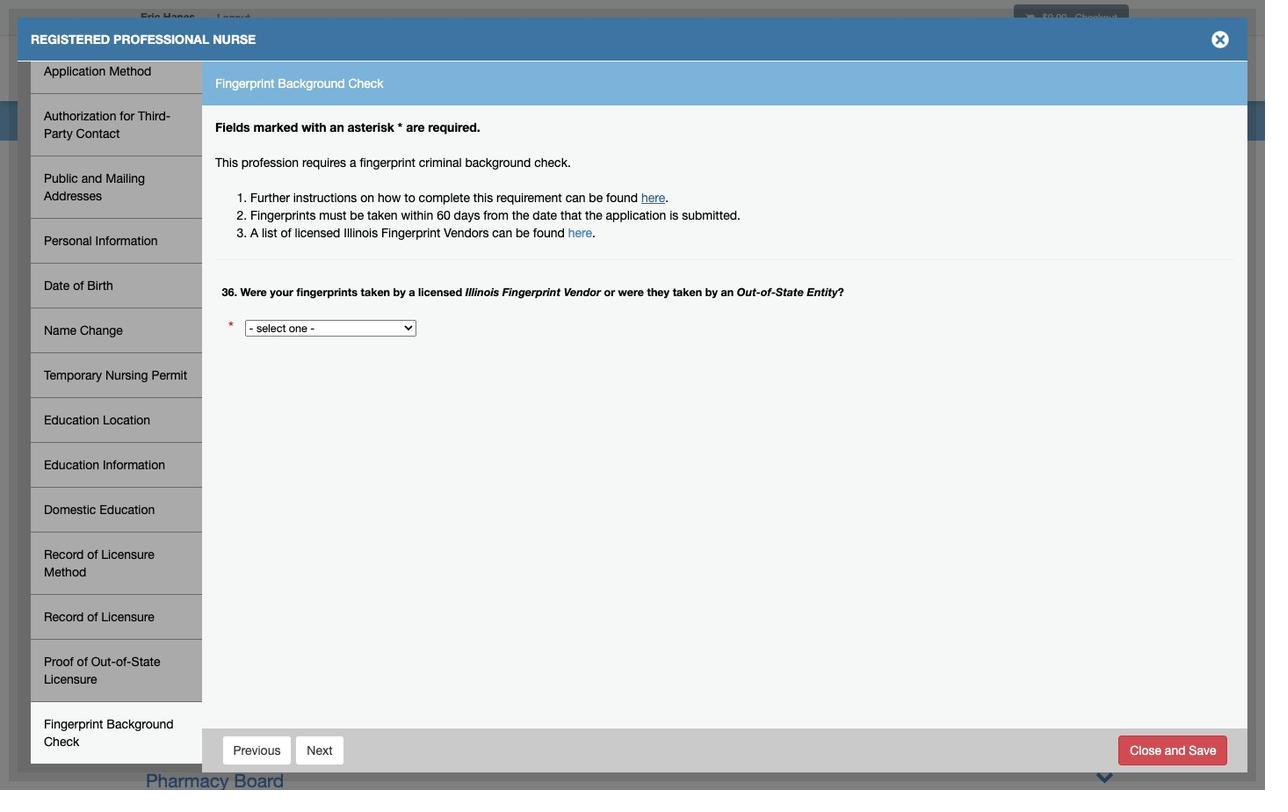Task type: locate. For each thing, give the bounding box(es) containing it.
start link
[[137, 590, 164, 604], [137, 617, 164, 631], [137, 644, 164, 658], [137, 699, 164, 713]]

of for date of birth
[[73, 279, 84, 293]]

fingerprint background check
[[215, 76, 384, 91], [44, 717, 174, 749]]

0 horizontal spatial state
[[131, 655, 160, 669]]

2 vertical spatial education
[[100, 503, 155, 517]]

$0.00 checkout
[[1040, 11, 1118, 23]]

0 vertical spatial background
[[278, 76, 345, 91]]

education for education location
[[44, 413, 99, 427]]

information for personal information
[[95, 234, 158, 248]]

0 vertical spatial here
[[642, 191, 666, 205]]

can down from
[[493, 226, 513, 240]]

1 vertical spatial chevron down image
[[1096, 767, 1115, 786]]

0 horizontal spatial out-
[[91, 655, 116, 669]]

fingerprint
[[215, 76, 275, 91], [382, 226, 441, 240], [503, 285, 561, 298], [310, 373, 399, 394], [44, 717, 103, 731]]

information down 'location'
[[103, 458, 165, 472]]

of for record of licensure
[[87, 610, 98, 624]]

0 vertical spatial an
[[330, 120, 344, 134]]

start link up the record of licensure
[[137, 590, 164, 604]]

1 medical from the top
[[146, 460, 211, 481]]

1 horizontal spatial method
[[109, 64, 152, 78]]

found up application
[[607, 191, 638, 205]]

your
[[270, 285, 294, 298]]

state down the record of licensure
[[131, 655, 160, 669]]

out- left entity on the right
[[737, 285, 761, 298]]

architecture
[[146, 257, 245, 278]]

massage
[[146, 431, 221, 452]]

0 vertical spatial licensure
[[101, 548, 155, 562]]

how
[[378, 191, 401, 205]]

licensure for record of licensure
[[101, 610, 155, 624]]

record up proof
[[44, 610, 84, 624]]

background inside fingerprint background check
[[107, 717, 174, 731]]

0 horizontal spatial can
[[493, 226, 513, 240]]

0 horizontal spatial found
[[533, 226, 565, 240]]

illinois inside further instructions on how to complete this requirement can be found here . fingerprints must be taken within 60 days from the date that the application is submitted. a list of licensed illinois fingerprint vendors can be found here .
[[344, 226, 378, 240]]

logout
[[217, 11, 250, 23]]

1 vertical spatial an
[[721, 285, 734, 298]]

close window image
[[1207, 25, 1235, 54]]

here down that
[[569, 226, 592, 240]]

found down date
[[533, 226, 565, 240]]

0 horizontal spatial *
[[229, 319, 234, 336]]

0 vertical spatial can
[[566, 191, 586, 205]]

an right they
[[721, 285, 734, 298]]

. up application
[[666, 191, 669, 205]]

my
[[920, 64, 935, 76]]

of right proof
[[77, 655, 88, 669]]

massage therapy board link
[[146, 431, 348, 452]]

0 horizontal spatial be
[[350, 208, 364, 222]]

hanes
[[163, 11, 195, 24]]

record inside record of licensure method
[[44, 548, 84, 562]]

background down "proof of out-of-state licensure"
[[107, 717, 174, 731]]

background up the with
[[278, 76, 345, 91]]

here link up application
[[642, 191, 666, 205]]

0 vertical spatial state
[[776, 285, 804, 298]]

1 vertical spatial medical
[[146, 489, 211, 510]]

esthetics
[[329, 315, 404, 336]]

out- inside "proof of out-of-state licensure"
[[91, 655, 116, 669]]

be down requirement
[[516, 226, 530, 240]]

a up "barber, cosmetology, esthetics & nail technology board" link
[[409, 285, 415, 298]]

a right requires
[[350, 156, 356, 170]]

check down proof
[[44, 735, 79, 749]]

education location
[[44, 413, 150, 427]]

or
[[604, 285, 615, 298]]

0 horizontal spatial background
[[107, 717, 174, 731]]

1 record from the top
[[44, 548, 84, 562]]

be
[[589, 191, 603, 205], [350, 208, 364, 222], [516, 226, 530, 240]]

date
[[533, 208, 557, 222]]

start up "proof of out-of-state licensure"
[[137, 617, 164, 631]]

liability
[[212, 402, 275, 423]]

shopping cart image
[[1026, 13, 1035, 23]]

here link for a list of licensed illinois fingerprint vendors can be found
[[569, 226, 592, 240]]

out- right proof
[[91, 655, 116, 669]]

the
[[512, 208, 530, 222], [585, 208, 603, 222]]

1 horizontal spatial a
[[409, 285, 415, 298]]

medical board (physician & surgeon & chiropractor) link
[[146, 460, 576, 481]]

0 vertical spatial licensed
[[295, 226, 341, 240]]

start link down "proof of out-of-state licensure"
[[137, 699, 164, 713]]

barber, cosmetology, esthetics & nail technology board link
[[146, 315, 612, 336]]

record for record of licensure method
[[44, 548, 84, 562]]

4 start link from the top
[[137, 699, 164, 713]]

information up birth
[[95, 234, 158, 248]]

3 start from the top
[[137, 644, 164, 658]]

this
[[474, 191, 493, 205]]

education
[[44, 413, 99, 427], [44, 458, 99, 472], [100, 503, 155, 517]]

0 vertical spatial fingerprint background check
[[215, 76, 384, 91]]

2 record from the top
[[44, 610, 84, 624]]

of down domestic education at left bottom
[[87, 548, 98, 562]]

security,
[[234, 373, 305, 394]]

be down on
[[350, 208, 364, 222]]

education up domestic
[[44, 458, 99, 472]]

can up that
[[566, 191, 586, 205]]

submitted.
[[682, 208, 741, 222]]

1 vertical spatial found
[[533, 226, 565, 240]]

licensure up "proof of out-of-state licensure"
[[101, 610, 155, 624]]

taken down how
[[367, 208, 398, 222]]

start link up "proof of out-of-state licensure"
[[137, 617, 164, 631]]

1 vertical spatial licensed
[[418, 285, 463, 298]]

therapy
[[226, 431, 293, 452], [261, 741, 328, 762]]

online services link
[[1003, 40, 1134, 101]]

requires
[[302, 156, 346, 170]]

with
[[302, 120, 327, 134]]

None button
[[222, 735, 292, 765], [296, 735, 344, 765], [1119, 735, 1229, 765], [222, 735, 292, 765], [296, 735, 344, 765], [1119, 735, 1229, 765]]

0 vertical spatial record
[[44, 548, 84, 562]]

0 vertical spatial medical
[[146, 460, 211, 481]]

1 vertical spatial here link
[[569, 226, 592, 240]]

1 vertical spatial out-
[[91, 655, 116, 669]]

were
[[240, 285, 267, 298]]

illinois up technology on the left
[[466, 285, 499, 298]]

alarm
[[421, 373, 469, 394]]

1 the from the left
[[512, 208, 530, 222]]

nursing down medical corporation link
[[146, 518, 210, 539]]

1 horizontal spatial be
[[516, 226, 530, 240]]

*
[[398, 120, 403, 134], [229, 319, 234, 336]]

technology
[[463, 315, 557, 336]]

nursing
[[105, 368, 148, 382], [146, 518, 210, 539]]

method inside record of licensure method
[[44, 565, 86, 579]]

1 by from the left
[[393, 285, 406, 298]]

of inside "proof of out-of-state licensure"
[[77, 655, 88, 669]]

licensure down proof
[[44, 672, 97, 687]]

36.
[[222, 285, 237, 298]]

1 horizontal spatial state
[[776, 285, 804, 298]]

board
[[245, 228, 295, 249], [251, 257, 300, 278], [301, 286, 351, 307], [562, 315, 612, 336], [204, 344, 254, 365], [567, 373, 617, 394], [298, 431, 348, 452], [216, 460, 266, 481], [215, 518, 265, 539], [333, 741, 383, 762]]

36. were your fingerprints taken by a licensed illinois fingerprint vendor or were they taken by an out-of-state entity ?
[[222, 285, 845, 298]]

1 vertical spatial education
[[44, 458, 99, 472]]

1 horizontal spatial background
[[278, 76, 345, 91]]

taken inside further instructions on how to complete this requirement can be found here . fingerprints must be taken within 60 days from the date that the application is submitted. a list of licensed illinois fingerprint vendors can be found here .
[[367, 208, 398, 222]]

the right that
[[585, 208, 603, 222]]

fingerprint down within
[[382, 226, 441, 240]]

of right list
[[281, 226, 292, 240]]

1 start link from the top
[[137, 590, 164, 604]]

chevron down image inside occupational therapy board link
[[1096, 738, 1115, 757]]

check inside fingerprint background check
[[44, 735, 79, 749]]

licensed inside further instructions on how to complete this requirement can be found here . fingerprints must be taken within 60 days from the date that the application is submitted. a list of licensed illinois fingerprint vendors can be found here .
[[295, 226, 341, 240]]

1 vertical spatial illinois
[[466, 285, 499, 298]]

1 vertical spatial check
[[44, 735, 79, 749]]

2 horizontal spatial be
[[589, 191, 603, 205]]

(physician
[[271, 460, 355, 481]]

1 vertical spatial fingerprint background check
[[44, 717, 174, 749]]

* down collection agency board link
[[229, 319, 234, 336]]

fingerprint background check down "proof of out-of-state licensure"
[[44, 717, 174, 749]]

0 horizontal spatial here link
[[569, 226, 592, 240]]

here link down that
[[569, 226, 592, 240]]

1 vertical spatial record
[[44, 610, 84, 624]]

architecture board link
[[146, 254, 1115, 278]]

nail
[[426, 315, 458, 336]]

0 vertical spatial chevron down image
[[1096, 738, 1115, 757]]

can
[[566, 191, 586, 205], [493, 226, 513, 240]]

* left are
[[398, 120, 403, 134]]

1 vertical spatial information
[[103, 458, 165, 472]]

check up asterisk
[[349, 76, 384, 91]]

further
[[251, 191, 290, 205]]

start
[[137, 590, 164, 604], [137, 617, 164, 631], [137, 644, 164, 658], [137, 699, 164, 713]]

an
[[330, 120, 344, 134], [721, 285, 734, 298]]

method down registered professional nurse
[[109, 64, 152, 78]]

fingerprint inside collection agency board barber, cosmetology, esthetics & nail technology board dental board detective, security, fingerprint & alarm contractor board limited liability company massage therapy board medical board (physician & surgeon & chiropractor) medical corporation
[[310, 373, 399, 394]]

0 horizontal spatial method
[[44, 565, 86, 579]]

fingerprint
[[360, 156, 416, 170]]

1 vertical spatial of-
[[116, 655, 131, 669]]

by right they
[[706, 285, 718, 298]]

1 horizontal spatial by
[[706, 285, 718, 298]]

licensure inside record of licensure method
[[101, 548, 155, 562]]

0 vertical spatial therapy
[[226, 431, 293, 452]]

fingerprint down "proof of out-of-state licensure"
[[44, 717, 103, 731]]

nursing left permit
[[105, 368, 148, 382]]

limited
[[146, 402, 207, 423]]

0 horizontal spatial .
[[592, 226, 596, 240]]

nursing board (rn, lpn & apn)
[[146, 518, 411, 539]]

1 horizontal spatial the
[[585, 208, 603, 222]]

detective, security, fingerprint & alarm contractor board link
[[146, 373, 617, 394]]

0 vertical spatial out-
[[737, 285, 761, 298]]

of down record of licensure method
[[87, 610, 98, 624]]

state inside "proof of out-of-state licensure"
[[131, 655, 160, 669]]

0 horizontal spatial of-
[[116, 655, 131, 669]]

state left entity on the right
[[776, 285, 804, 298]]

background
[[278, 76, 345, 91], [107, 717, 174, 731]]

online services
[[1017, 64, 1111, 76]]

1 vertical spatial background
[[107, 717, 174, 731]]

0 horizontal spatial illinois
[[344, 226, 378, 240]]

start up the record of licensure
[[137, 590, 164, 604]]

1 chevron down image from the top
[[1096, 738, 1115, 757]]

taken up "barber, cosmetology, esthetics & nail technology board" link
[[361, 285, 390, 298]]

criminal
[[419, 156, 462, 170]]

1 vertical spatial therapy
[[261, 741, 328, 762]]

public
[[44, 171, 78, 185]]

licensed down must
[[295, 226, 341, 240]]

occupational therapy board
[[146, 741, 383, 762]]

collection agency board barber, cosmetology, esthetics & nail technology board dental board detective, security, fingerprint & alarm contractor board limited liability company massage therapy board medical board (physician & surgeon & chiropractor) medical corporation
[[146, 286, 617, 510]]

0 horizontal spatial by
[[393, 285, 406, 298]]

. up architecture board link
[[592, 226, 596, 240]]

education for education information
[[44, 458, 99, 472]]

0 vertical spatial of-
[[761, 285, 776, 298]]

date
[[44, 279, 70, 293]]

1 vertical spatial can
[[493, 226, 513, 240]]

proof of out-of-state licensure
[[44, 655, 160, 687]]

0 vertical spatial a
[[350, 156, 356, 170]]

2 vertical spatial licensure
[[44, 672, 97, 687]]

1 horizontal spatial found
[[607, 191, 638, 205]]

1 horizontal spatial an
[[721, 285, 734, 298]]

1 horizontal spatial here link
[[642, 191, 666, 205]]

method
[[109, 64, 152, 78], [44, 565, 86, 579]]

therapy inside collection agency board barber, cosmetology, esthetics & nail technology board dental board detective, security, fingerprint & alarm contractor board limited liability company massage therapy board medical board (physician & surgeon & chiropractor) medical corporation
[[226, 431, 293, 452]]

limited liability company link
[[146, 402, 360, 423]]

licensure down domestic education at left bottom
[[101, 548, 155, 562]]

0 vertical spatial illinois
[[344, 226, 378, 240]]

of inside record of licensure method
[[87, 548, 98, 562]]

authorization for third- party contact
[[44, 109, 171, 141]]

my account
[[920, 64, 989, 76]]

1 horizontal spatial can
[[566, 191, 586, 205]]

application method
[[44, 64, 152, 78]]

cosmetology,
[[210, 315, 324, 336]]

here up application
[[642, 191, 666, 205]]

0 vertical spatial education
[[44, 413, 99, 427]]

1 vertical spatial here
[[569, 226, 592, 240]]

licensure for record of licensure method
[[101, 548, 155, 562]]

taken right they
[[673, 285, 703, 298]]

method up the record of licensure
[[44, 565, 86, 579]]

education down 'education information'
[[100, 503, 155, 517]]

of for record of licensure method
[[87, 548, 98, 562]]

0 vertical spatial *
[[398, 120, 403, 134]]

1 horizontal spatial of-
[[761, 285, 776, 298]]

start down the record of licensure
[[137, 644, 164, 658]]

0 horizontal spatial check
[[44, 735, 79, 749]]

a
[[350, 156, 356, 170], [409, 285, 415, 298]]

licensed up nail in the top left of the page
[[418, 285, 463, 298]]

of right date
[[73, 279, 84, 293]]

out-
[[737, 285, 761, 298], [91, 655, 116, 669]]

of inside further instructions on how to complete this requirement can be found here . fingerprints must be taken within 60 days from the date that the application is submitted. a list of licensed illinois fingerprint vendors can be found here .
[[281, 226, 292, 240]]

of- down the record of licensure
[[116, 655, 131, 669]]

1 horizontal spatial .
[[666, 191, 669, 205]]

start down "proof of out-of-state licensure"
[[137, 699, 164, 713]]

0 horizontal spatial the
[[512, 208, 530, 222]]

corporation
[[216, 489, 314, 510]]

eric
[[141, 11, 160, 24]]

record down domestic
[[44, 548, 84, 562]]

record
[[44, 548, 84, 562], [44, 610, 84, 624]]

here link
[[642, 191, 666, 205], [569, 226, 592, 240]]

0 horizontal spatial here
[[569, 226, 592, 240]]

0 vertical spatial found
[[607, 191, 638, 205]]

1 vertical spatial licensure
[[101, 610, 155, 624]]

of- left entity on the right
[[761, 285, 776, 298]]

the down requirement
[[512, 208, 530, 222]]

fingerprint up "company"
[[310, 373, 399, 394]]

education down the temporary
[[44, 413, 99, 427]]

be right requirement
[[589, 191, 603, 205]]

by up "barber, cosmetology, esthetics & nail technology board" link
[[393, 285, 406, 298]]

illinois down must
[[344, 226, 378, 240]]

1 horizontal spatial check
[[349, 76, 384, 91]]

1 vertical spatial be
[[350, 208, 364, 222]]

fingerprint background check up the with
[[215, 76, 384, 91]]

services
[[1058, 64, 1108, 76]]

1 horizontal spatial here
[[642, 191, 666, 205]]

0 horizontal spatial licensed
[[295, 226, 341, 240]]

1 vertical spatial state
[[131, 655, 160, 669]]

0 vertical spatial here link
[[642, 191, 666, 205]]

start link down the record of licensure
[[137, 644, 164, 658]]

an right the with
[[330, 120, 344, 134]]

0 vertical spatial information
[[95, 234, 158, 248]]

chevron down image
[[1096, 738, 1115, 757], [1096, 767, 1115, 786]]

0 vertical spatial .
[[666, 191, 669, 205]]

1 horizontal spatial illinois
[[466, 285, 499, 298]]

must
[[319, 208, 347, 222]]

1 vertical spatial method
[[44, 565, 86, 579]]

found
[[607, 191, 638, 205], [533, 226, 565, 240]]



Task type: describe. For each thing, give the bounding box(es) containing it.
check.
[[535, 156, 571, 170]]

1 horizontal spatial fingerprint background check
[[215, 76, 384, 91]]

1 vertical spatial nursing
[[146, 518, 210, 539]]

collection agency board link
[[146, 286, 351, 307]]

mailing
[[106, 171, 145, 185]]

public and mailing addresses
[[44, 171, 145, 203]]

3 start link from the top
[[137, 644, 164, 658]]

0 horizontal spatial fingerprint background check
[[44, 717, 174, 749]]

fields
[[215, 120, 250, 134]]

for
[[120, 109, 135, 123]]

further instructions on how to complete this requirement can be found here . fingerprints must be taken within 60 days from the date that the application is submitted. a list of licensed illinois fingerprint vendors can be found here .
[[251, 191, 741, 240]]

fingerprint up technology on the left
[[503, 285, 561, 298]]

fingerprint inside fingerprint background check
[[44, 717, 103, 731]]

accounting board
[[146, 228, 295, 249]]

required.
[[428, 120, 481, 134]]

information for education information
[[103, 458, 165, 472]]

& left nail in the top left of the page
[[410, 315, 421, 336]]

proof
[[44, 655, 74, 669]]

record of licensure method
[[44, 548, 155, 579]]

personal information
[[44, 234, 158, 248]]

list
[[262, 226, 277, 240]]

dental board link
[[146, 344, 254, 365]]

0 horizontal spatial a
[[350, 156, 356, 170]]

1 vertical spatial *
[[229, 319, 234, 336]]

2 start link from the top
[[137, 617, 164, 631]]

authorization
[[44, 109, 116, 123]]

of for proof of out-of-state licensure
[[77, 655, 88, 669]]

eric hanes
[[141, 11, 195, 24]]

date of birth
[[44, 279, 113, 293]]

0 vertical spatial method
[[109, 64, 152, 78]]

nursing board (rn, lpn & apn) link
[[146, 518, 411, 539]]

1 horizontal spatial licensed
[[418, 285, 463, 298]]

fingerprint inside further instructions on how to complete this requirement can be found here . fingerprints must be taken within 60 days from the date that the application is submitted. a list of licensed illinois fingerprint vendors can be found here .
[[382, 226, 441, 240]]

nurse
[[213, 32, 256, 47]]

location
[[103, 413, 150, 427]]

of- inside "proof of out-of-state licensure"
[[116, 655, 131, 669]]

& left surgeon
[[360, 460, 372, 481]]

a
[[251, 226, 259, 240]]

vendors
[[444, 226, 489, 240]]

4 start from the top
[[137, 699, 164, 713]]

$0.00
[[1043, 11, 1068, 23]]

were
[[618, 285, 644, 298]]

birth
[[87, 279, 113, 293]]

2 start from the top
[[137, 617, 164, 631]]

0 vertical spatial be
[[589, 191, 603, 205]]

home link
[[846, 40, 905, 101]]

requirement
[[497, 191, 562, 205]]

fingerprints
[[251, 208, 316, 222]]

asterisk
[[348, 120, 394, 134]]

domestic
[[44, 503, 96, 517]]

my account link
[[905, 40, 1003, 101]]

permit
[[152, 368, 187, 382]]

this
[[215, 156, 238, 170]]

lpn
[[311, 518, 347, 539]]

fingerprint up fields
[[215, 76, 275, 91]]

2 the from the left
[[585, 208, 603, 222]]

marked
[[254, 120, 298, 134]]

dental
[[146, 344, 199, 365]]

party
[[44, 127, 73, 141]]

2 by from the left
[[706, 285, 718, 298]]

to
[[405, 191, 416, 205]]

temporary nursing permit
[[44, 368, 187, 382]]

licensure inside "proof of out-of-state licensure"
[[44, 672, 97, 687]]

1 vertical spatial .
[[592, 226, 596, 240]]

barber,
[[146, 315, 205, 336]]

record for record of licensure
[[44, 610, 84, 624]]

background
[[465, 156, 531, 170]]

from
[[484, 208, 509, 222]]

is
[[670, 208, 679, 222]]

medical corporation link
[[146, 489, 314, 510]]

company
[[280, 402, 360, 423]]

logout link
[[204, 0, 264, 35]]

account
[[938, 64, 989, 76]]

online
[[1017, 64, 1055, 76]]

accounting board link
[[146, 228, 295, 249]]

1 vertical spatial a
[[409, 285, 415, 298]]

this profession requires a fingerprint criminal background check.
[[215, 156, 571, 170]]

0 vertical spatial check
[[349, 76, 384, 91]]

days
[[454, 208, 480, 222]]

accounting
[[146, 228, 240, 249]]

they
[[647, 285, 670, 298]]

application
[[606, 208, 667, 222]]

name change
[[44, 324, 123, 338]]

apn)
[[369, 518, 411, 539]]

illinois department of financial and professional regulation image
[[132, 40, 533, 96]]

1 horizontal spatial out-
[[737, 285, 761, 298]]

registered professional nurse
[[31, 32, 256, 47]]

application
[[44, 64, 106, 78]]

architecture board
[[146, 257, 300, 278]]

registered
[[31, 32, 110, 47]]

that
[[561, 208, 582, 222]]

detective,
[[146, 373, 229, 394]]

here link for further instructions on how to complete this requirement can be found
[[642, 191, 666, 205]]

education information
[[44, 458, 165, 472]]

60
[[437, 208, 451, 222]]

& left alarm
[[404, 373, 416, 394]]

2 vertical spatial be
[[516, 226, 530, 240]]

1 start from the top
[[137, 590, 164, 604]]

professional
[[113, 32, 209, 47]]

1 horizontal spatial *
[[398, 120, 403, 134]]

agency
[[234, 286, 296, 307]]

on
[[361, 191, 375, 205]]

fields marked with an asterisk * are required.
[[215, 120, 481, 134]]

0 vertical spatial nursing
[[105, 368, 148, 382]]

& right lpn
[[352, 518, 363, 539]]

?
[[838, 285, 845, 298]]

addresses
[[44, 189, 102, 203]]

instructions
[[293, 191, 357, 205]]

& right surgeon
[[451, 460, 463, 481]]

2 medical from the top
[[146, 489, 211, 510]]

chevron down image
[[1096, 254, 1115, 273]]

name
[[44, 324, 77, 338]]

vendor
[[564, 285, 601, 298]]

temporary
[[44, 368, 102, 382]]

are
[[406, 120, 425, 134]]

within
[[401, 208, 434, 222]]

2 chevron down image from the top
[[1096, 767, 1115, 786]]

occupational
[[146, 741, 256, 762]]

home
[[860, 64, 891, 76]]

0 horizontal spatial an
[[330, 120, 344, 134]]

change
[[80, 324, 123, 338]]



Task type: vqa. For each thing, say whether or not it's contained in the screenshot.
the rightmost "&"
no



